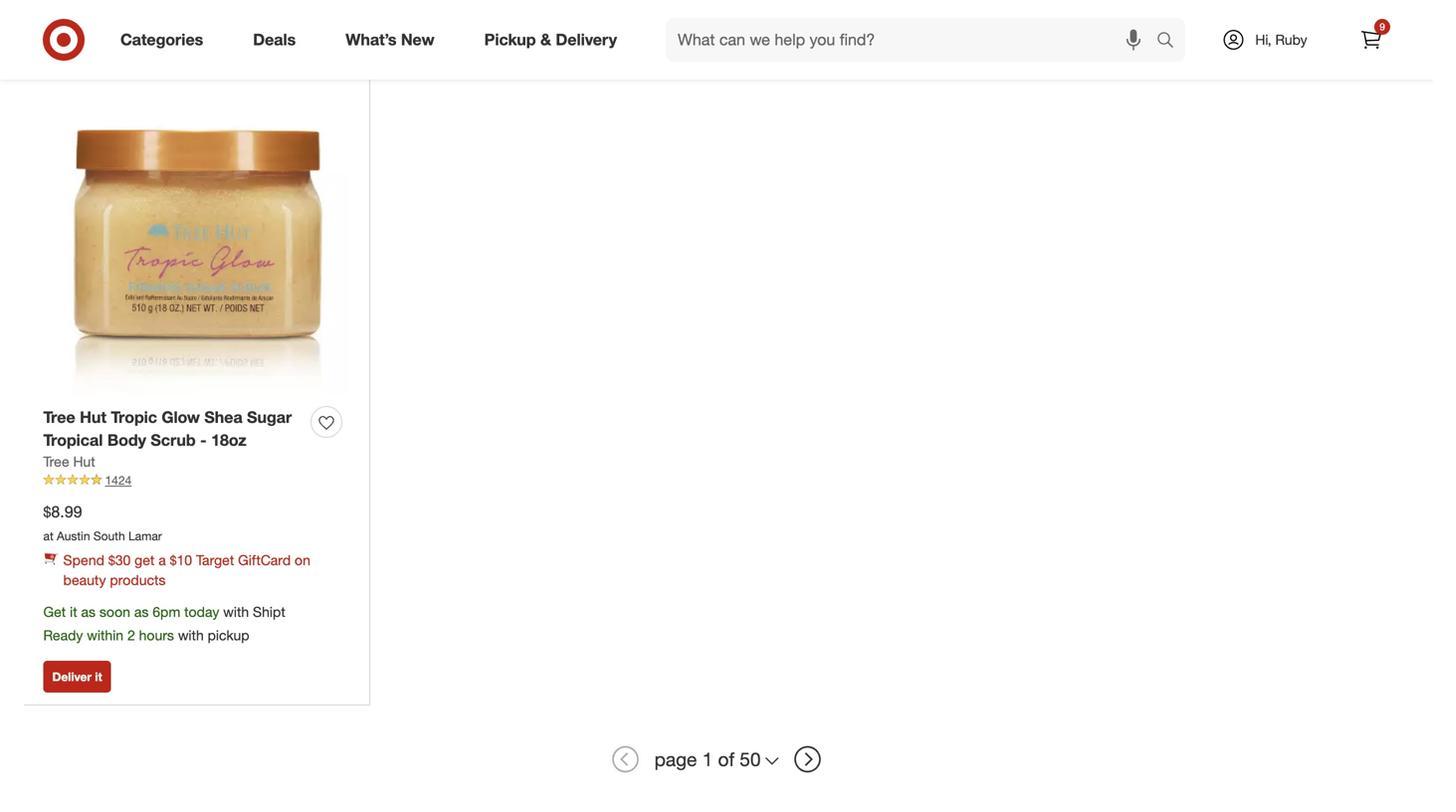 Task type: describe. For each thing, give the bounding box(es) containing it.
9
[[1380, 20, 1386, 33]]

lamar
[[128, 529, 162, 544]]

it inside get it as soon as 6pm today with shipt ready within 2 hours with pickup
[[70, 603, 77, 621]]

of
[[719, 749, 735, 771]]

$8.99 at austin south lamar
[[43, 502, 162, 544]]

hut for tree hut
[[73, 453, 95, 470]]

1424
[[105, 473, 132, 488]]

-
[[200, 431, 207, 450]]

shipt
[[253, 603, 286, 621]]

tree hut tropic glow shea sugar tropical body scrub - 18oz
[[43, 408, 292, 450]]

on
[[295, 551, 311, 569]]

new
[[401, 30, 435, 49]]

at
[[43, 529, 54, 544]]

products
[[110, 571, 166, 589]]

1424 link
[[43, 472, 350, 489]]

sugar
[[247, 408, 292, 427]]

6pm
[[153, 603, 181, 621]]

scrub
[[151, 431, 196, 450]]

categories
[[120, 30, 203, 49]]

What can we help you find? suggestions appear below search field
[[666, 18, 1162, 62]]

pickup
[[485, 30, 536, 49]]

shea
[[205, 408, 243, 427]]

tropical
[[43, 431, 103, 450]]

$8.99
[[43, 502, 82, 522]]

tropic
[[111, 408, 157, 427]]

hours
[[139, 627, 174, 645]]

hi,
[[1256, 31, 1272, 48]]

1
[[703, 749, 713, 771]]

pickup & delivery
[[485, 30, 617, 49]]

50
[[740, 749, 761, 771]]

$10
[[170, 551, 192, 569]]

deals
[[253, 30, 296, 49]]

0 vertical spatial with
[[223, 603, 249, 621]]

tree hut link
[[43, 452, 95, 472]]

what's
[[346, 30, 397, 49]]

glow
[[162, 408, 200, 427]]

hut for tree hut tropic glow shea sugar tropical body scrub - 18oz
[[80, 408, 107, 427]]

18oz
[[211, 431, 247, 450]]

beauty
[[63, 571, 106, 589]]



Task type: locate. For each thing, give the bounding box(es) containing it.
$30
[[108, 551, 131, 569]]

tree hut tropic glow shea sugar tropical body scrub - 18oz image
[[43, 88, 350, 395], [43, 88, 350, 395]]

categories link
[[104, 18, 228, 62]]

tree inside the "tree hut tropic glow shea sugar tropical body scrub - 18oz"
[[43, 408, 75, 427]]

page 1 of 50 button
[[646, 738, 788, 782]]

page 1 of 50
[[655, 749, 761, 771]]

ready
[[43, 627, 83, 645]]

tree down tropical
[[43, 453, 69, 470]]

as left soon at the left of page
[[81, 603, 96, 621]]

deals link
[[236, 18, 321, 62]]

with down today
[[178, 627, 204, 645]]

9 link
[[1350, 18, 1394, 62]]

body
[[107, 431, 146, 450]]

1 horizontal spatial with
[[223, 603, 249, 621]]

tree up tropical
[[43, 408, 75, 427]]

spend $30 get a $10 target giftcard on beauty products
[[63, 551, 311, 589]]

it
[[95, 33, 102, 48], [442, 33, 449, 48], [788, 33, 795, 48], [1135, 33, 1142, 48], [70, 603, 77, 621], [95, 670, 102, 685]]

hut
[[80, 408, 107, 427], [73, 453, 95, 470]]

south
[[93, 529, 125, 544]]

hut inside the "tree hut tropic glow shea sugar tropical body scrub - 18oz"
[[80, 408, 107, 427]]

tree for tree hut tropic glow shea sugar tropical body scrub - 18oz
[[43, 408, 75, 427]]

ruby
[[1276, 31, 1308, 48]]

get it as soon as 6pm today with shipt ready within 2 hours with pickup
[[43, 603, 286, 645]]

as left 6pm
[[134, 603, 149, 621]]

&
[[541, 30, 552, 49]]

search button
[[1148, 18, 1196, 66]]

1 as from the left
[[81, 603, 96, 621]]

austin
[[57, 529, 90, 544]]

hut down tropical
[[73, 453, 95, 470]]

0 horizontal spatial as
[[81, 603, 96, 621]]

tree hut tropic glow shea sugar tropical body scrub - 18oz link
[[43, 407, 303, 452]]

1 horizontal spatial as
[[134, 603, 149, 621]]

deliver it
[[52, 33, 102, 48], [399, 33, 449, 48], [745, 33, 795, 48], [1092, 33, 1142, 48], [52, 670, 102, 685]]

hut up tropical
[[80, 408, 107, 427]]

as
[[81, 603, 96, 621], [134, 603, 149, 621]]

within
[[87, 627, 124, 645]]

hi, ruby
[[1256, 31, 1308, 48]]

0 vertical spatial hut
[[80, 408, 107, 427]]

2 as from the left
[[134, 603, 149, 621]]

giftcard
[[238, 551, 291, 569]]

today
[[184, 603, 219, 621]]

pickup & delivery link
[[468, 18, 642, 62]]

tree for tree hut
[[43, 453, 69, 470]]

tree
[[43, 408, 75, 427], [43, 453, 69, 470]]

a
[[159, 551, 166, 569]]

pickup
[[208, 627, 250, 645]]

0 vertical spatial tree
[[43, 408, 75, 427]]

1 tree from the top
[[43, 408, 75, 427]]

deliver
[[52, 33, 92, 48], [399, 33, 438, 48], [745, 33, 785, 48], [1092, 33, 1131, 48], [52, 670, 92, 685]]

target
[[196, 551, 234, 569]]

deliver it button
[[43, 24, 111, 56], [390, 24, 458, 56], [736, 24, 804, 56], [1083, 24, 1151, 56], [43, 661, 111, 693]]

1 vertical spatial hut
[[73, 453, 95, 470]]

2
[[127, 627, 135, 645]]

spend
[[63, 551, 104, 569]]

with
[[223, 603, 249, 621], [178, 627, 204, 645]]

with up pickup
[[223, 603, 249, 621]]

soon
[[100, 603, 130, 621]]

2 tree from the top
[[43, 453, 69, 470]]

get
[[135, 551, 155, 569]]

get
[[43, 603, 66, 621]]

1 vertical spatial with
[[178, 627, 204, 645]]

1 vertical spatial tree
[[43, 453, 69, 470]]

0 horizontal spatial with
[[178, 627, 204, 645]]

search
[[1148, 32, 1196, 51]]

what's new link
[[329, 18, 460, 62]]

delivery
[[556, 30, 617, 49]]

tree hut
[[43, 453, 95, 470]]

page
[[655, 749, 697, 771]]

what's new
[[346, 30, 435, 49]]



Task type: vqa. For each thing, say whether or not it's contained in the screenshot.
soon
yes



